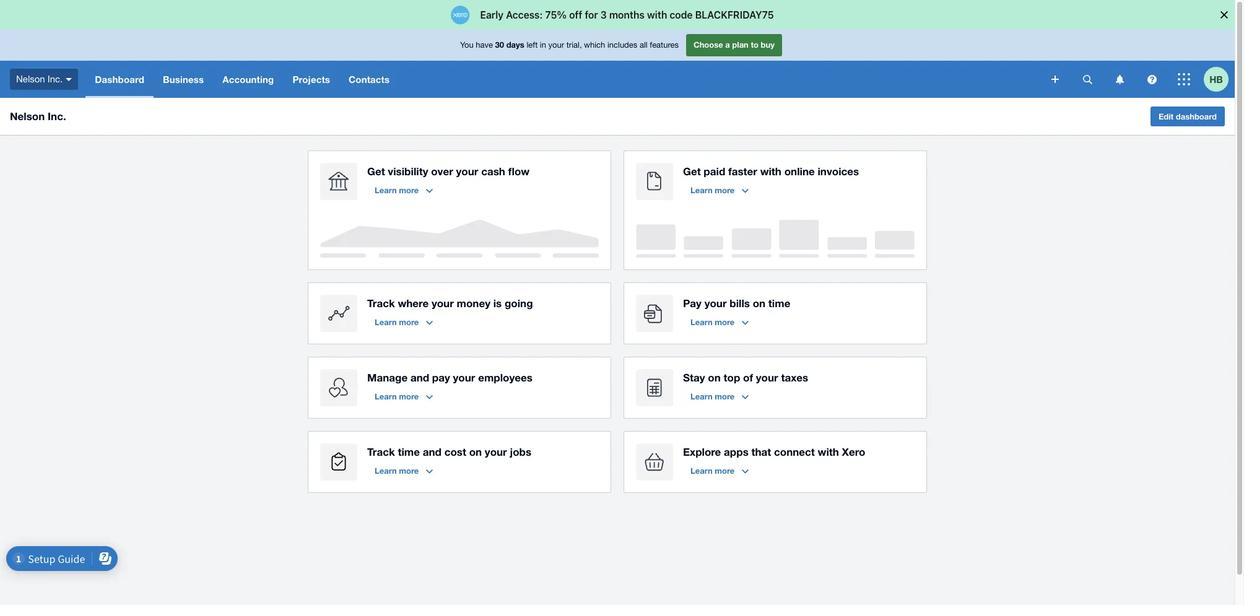 Task type: describe. For each thing, give the bounding box(es) containing it.
learn more button for visibility
[[367, 180, 441, 200]]

pay
[[683, 297, 702, 310]]

your right of
[[756, 371, 779, 384]]

accounting
[[223, 74, 274, 85]]

apps
[[724, 446, 749, 459]]

invoices
[[818, 165, 860, 178]]

learn more for apps
[[691, 466, 735, 476]]

svg image inside nelson inc. popup button
[[66, 78, 72, 81]]

trial,
[[567, 40, 582, 50]]

bills icon image
[[636, 295, 674, 332]]

in
[[540, 40, 547, 50]]

cash
[[482, 165, 506, 178]]

buy
[[761, 40, 775, 50]]

cost
[[445, 446, 467, 459]]

learn more for visibility
[[375, 185, 419, 195]]

2 vertical spatial on
[[469, 446, 482, 459]]

edit
[[1159, 112, 1174, 121]]

your right where
[[432, 297, 454, 310]]

visibility
[[388, 165, 428, 178]]

pay
[[432, 371, 450, 384]]

where
[[398, 297, 429, 310]]

bills
[[730, 297, 750, 310]]

1 vertical spatial with
[[818, 446, 840, 459]]

your left jobs
[[485, 446, 507, 459]]

learn for where
[[375, 317, 397, 327]]

more for paid
[[715, 185, 735, 195]]

left
[[527, 40, 538, 50]]

learn more for on
[[691, 392, 735, 402]]

manage
[[367, 371, 408, 384]]

top
[[724, 371, 741, 384]]

projects
[[293, 74, 330, 85]]

stay on top of your taxes
[[683, 371, 809, 384]]

online
[[785, 165, 815, 178]]

your inside you have 30 days left in your trial, which includes all features
[[549, 40, 565, 50]]

nelson inc. inside popup button
[[16, 74, 63, 84]]

dashboard
[[1177, 112, 1218, 121]]

have
[[476, 40, 493, 50]]

learn for paid
[[691, 185, 713, 195]]

flow
[[508, 165, 530, 178]]

get for get paid faster with online invoices
[[683, 165, 701, 178]]

learn more for paid
[[691, 185, 735, 195]]

learn for your
[[691, 317, 713, 327]]

faster
[[729, 165, 758, 178]]

employees icon image
[[320, 369, 358, 406]]

to
[[751, 40, 759, 50]]

plan
[[733, 40, 749, 50]]

taxes icon image
[[636, 369, 674, 406]]

learn more button for paid
[[683, 180, 757, 200]]

learn for apps
[[691, 466, 713, 476]]

get visibility over your cash flow
[[367, 165, 530, 178]]

more for where
[[399, 317, 419, 327]]

choose
[[694, 40, 724, 50]]

1 vertical spatial inc.
[[48, 110, 66, 123]]

1 vertical spatial nelson
[[10, 110, 45, 123]]

get paid faster with online invoices
[[683, 165, 860, 178]]

learn more button for your
[[683, 312, 757, 332]]

track for track time and cost on your jobs
[[367, 446, 395, 459]]

manage and pay your employees
[[367, 371, 533, 384]]

track money icon image
[[320, 295, 358, 332]]

taxes
[[782, 371, 809, 384]]

add-ons icon image
[[636, 444, 674, 481]]

30
[[495, 40, 504, 50]]

days
[[507, 40, 525, 50]]

learn more for time
[[375, 466, 419, 476]]

banking preview line graph image
[[320, 220, 599, 258]]

your right pay
[[453, 371, 476, 384]]

0 vertical spatial and
[[411, 371, 429, 384]]

navigation inside banner
[[86, 61, 1043, 98]]

learn more for where
[[375, 317, 419, 327]]

2 horizontal spatial on
[[753, 297, 766, 310]]

projects icon image
[[320, 444, 358, 481]]

hb
[[1210, 73, 1224, 85]]

track for track where your money is going
[[367, 297, 395, 310]]

is
[[494, 297, 502, 310]]

track time and cost on your jobs
[[367, 446, 532, 459]]



Task type: locate. For each thing, give the bounding box(es) containing it.
learn for and
[[375, 392, 397, 402]]

more down visibility
[[399, 185, 419, 195]]

more for apps
[[715, 466, 735, 476]]

track
[[367, 297, 395, 310], [367, 446, 395, 459]]

learn more for your
[[691, 317, 735, 327]]

learn more button
[[367, 180, 441, 200], [683, 180, 757, 200], [367, 312, 441, 332], [683, 312, 757, 332], [367, 387, 441, 406], [683, 387, 757, 406], [367, 461, 441, 481], [683, 461, 757, 481]]

0 vertical spatial nelson inc.
[[16, 74, 63, 84]]

and left pay
[[411, 371, 429, 384]]

with left "xero"
[[818, 446, 840, 459]]

more for on
[[715, 392, 735, 402]]

nelson inc. button
[[0, 61, 86, 98]]

learn more button for and
[[367, 387, 441, 406]]

invoices icon image
[[636, 163, 674, 200]]

features
[[650, 40, 679, 50]]

which
[[584, 40, 606, 50]]

learn for time
[[375, 466, 397, 476]]

jobs
[[510, 446, 532, 459]]

learn more for and
[[375, 392, 419, 402]]

learn more button down where
[[367, 312, 441, 332]]

learn more button down pay your bills on time
[[683, 312, 757, 332]]

1 vertical spatial nelson inc.
[[10, 110, 66, 123]]

learn down paid
[[691, 185, 713, 195]]

more
[[399, 185, 419, 195], [715, 185, 735, 195], [399, 317, 419, 327], [715, 317, 735, 327], [399, 392, 419, 402], [715, 392, 735, 402], [399, 466, 419, 476], [715, 466, 735, 476]]

projects button
[[283, 61, 340, 98]]

more for visibility
[[399, 185, 419, 195]]

time left the 'cost'
[[398, 446, 420, 459]]

more down apps
[[715, 466, 735, 476]]

learn more button for apps
[[683, 461, 757, 481]]

learn more down manage
[[375, 392, 419, 402]]

more down where
[[399, 317, 419, 327]]

contacts button
[[340, 61, 399, 98]]

hb button
[[1205, 61, 1236, 98]]

money
[[457, 297, 491, 310]]

1 horizontal spatial svg image
[[1148, 75, 1157, 84]]

get left visibility
[[367, 165, 385, 178]]

learn down explore
[[691, 466, 713, 476]]

on right bills
[[753, 297, 766, 310]]

dashboard
[[95, 74, 144, 85]]

0 horizontal spatial on
[[469, 446, 482, 459]]

0 vertical spatial time
[[769, 297, 791, 310]]

1 vertical spatial track
[[367, 446, 395, 459]]

learn more down track time and cost on your jobs
[[375, 466, 419, 476]]

learn more down the "pay"
[[691, 317, 735, 327]]

accounting button
[[213, 61, 283, 98]]

explore apps that connect with xero
[[683, 446, 866, 459]]

business
[[163, 74, 204, 85]]

track where your money is going
[[367, 297, 533, 310]]

on left top
[[708, 371, 721, 384]]

1 track from the top
[[367, 297, 395, 310]]

time right bills
[[769, 297, 791, 310]]

learn down the "pay"
[[691, 317, 713, 327]]

learn more button down manage
[[367, 387, 441, 406]]

going
[[505, 297, 533, 310]]

your right in
[[549, 40, 565, 50]]

banner containing hb
[[0, 30, 1236, 98]]

your
[[549, 40, 565, 50], [456, 165, 479, 178], [432, 297, 454, 310], [705, 297, 727, 310], [453, 371, 476, 384], [756, 371, 779, 384], [485, 446, 507, 459]]

over
[[431, 165, 453, 178]]

0 horizontal spatial with
[[761, 165, 782, 178]]

connect
[[775, 446, 815, 459]]

more down pay your bills on time
[[715, 317, 735, 327]]

more down top
[[715, 392, 735, 402]]

learn more button down track time and cost on your jobs
[[367, 461, 441, 481]]

nelson
[[16, 74, 45, 84], [10, 110, 45, 123]]

learn more
[[375, 185, 419, 195], [691, 185, 735, 195], [375, 317, 419, 327], [691, 317, 735, 327], [375, 392, 419, 402], [691, 392, 735, 402], [375, 466, 419, 476], [691, 466, 735, 476]]

get
[[367, 165, 385, 178], [683, 165, 701, 178]]

learn more button for time
[[367, 461, 441, 481]]

learn more down visibility
[[375, 185, 419, 195]]

learn more down where
[[375, 317, 419, 327]]

2 track from the top
[[367, 446, 395, 459]]

paid
[[704, 165, 726, 178]]

track right projects icon
[[367, 446, 395, 459]]

all
[[640, 40, 648, 50]]

a
[[726, 40, 730, 50]]

xero
[[842, 446, 866, 459]]

more down track time and cost on your jobs
[[399, 466, 419, 476]]

0 horizontal spatial svg image
[[1083, 75, 1093, 84]]

explore
[[683, 446, 721, 459]]

more down paid
[[715, 185, 735, 195]]

you
[[460, 40, 474, 50]]

learn more button for on
[[683, 387, 757, 406]]

learn for on
[[691, 392, 713, 402]]

dialog
[[0, 0, 1245, 30]]

banking icon image
[[320, 163, 358, 200]]

that
[[752, 446, 772, 459]]

0 horizontal spatial time
[[398, 446, 420, 459]]

1 vertical spatial and
[[423, 446, 442, 459]]

1 horizontal spatial on
[[708, 371, 721, 384]]

time
[[769, 297, 791, 310], [398, 446, 420, 459]]

contacts
[[349, 74, 390, 85]]

get left paid
[[683, 165, 701, 178]]

2 svg image from the left
[[1148, 75, 1157, 84]]

learn more button down paid
[[683, 180, 757, 200]]

more for time
[[399, 466, 419, 476]]

of
[[744, 371, 754, 384]]

learn more button down top
[[683, 387, 757, 406]]

with right faster
[[761, 165, 782, 178]]

invoices preview bar graph image
[[636, 220, 915, 258]]

learn more button down visibility
[[367, 180, 441, 200]]

0 vertical spatial nelson
[[16, 74, 45, 84]]

learn right track money icon
[[375, 317, 397, 327]]

learn down stay
[[691, 392, 713, 402]]

stay
[[683, 371, 706, 384]]

0 vertical spatial inc.
[[48, 74, 63, 84]]

0 vertical spatial track
[[367, 297, 395, 310]]

more down manage
[[399, 392, 419, 402]]

nelson inc.
[[16, 74, 63, 84], [10, 110, 66, 123]]

with
[[761, 165, 782, 178], [818, 446, 840, 459]]

edit dashboard
[[1159, 112, 1218, 121]]

on right the 'cost'
[[469, 446, 482, 459]]

1 vertical spatial on
[[708, 371, 721, 384]]

learn more down paid
[[691, 185, 735, 195]]

choose a plan to buy
[[694, 40, 775, 50]]

your right the "pay"
[[705, 297, 727, 310]]

edit dashboard button
[[1151, 107, 1226, 126]]

0 vertical spatial on
[[753, 297, 766, 310]]

1 horizontal spatial get
[[683, 165, 701, 178]]

more for your
[[715, 317, 735, 327]]

inc.
[[48, 74, 63, 84], [48, 110, 66, 123]]

1 horizontal spatial time
[[769, 297, 791, 310]]

learn right projects icon
[[375, 466, 397, 476]]

track left where
[[367, 297, 395, 310]]

inc. inside popup button
[[48, 74, 63, 84]]

navigation
[[86, 61, 1043, 98]]

get for get visibility over your cash flow
[[367, 165, 385, 178]]

includes
[[608, 40, 638, 50]]

business button
[[154, 61, 213, 98]]

dashboard link
[[86, 61, 154, 98]]

nelson inside nelson inc. popup button
[[16, 74, 45, 84]]

learn more down stay
[[691, 392, 735, 402]]

employees
[[478, 371, 533, 384]]

pay your bills on time
[[683, 297, 791, 310]]

1 horizontal spatial with
[[818, 446, 840, 459]]

2 get from the left
[[683, 165, 701, 178]]

on
[[753, 297, 766, 310], [708, 371, 721, 384], [469, 446, 482, 459]]

learn more button down apps
[[683, 461, 757, 481]]

learn for visibility
[[375, 185, 397, 195]]

svg image
[[1083, 75, 1093, 84], [1148, 75, 1157, 84]]

navigation containing dashboard
[[86, 61, 1043, 98]]

0 vertical spatial with
[[761, 165, 782, 178]]

1 get from the left
[[367, 165, 385, 178]]

0 horizontal spatial get
[[367, 165, 385, 178]]

svg image
[[1179, 73, 1191, 86], [1116, 75, 1124, 84], [1052, 76, 1060, 83], [66, 78, 72, 81]]

and
[[411, 371, 429, 384], [423, 446, 442, 459]]

learn more button for where
[[367, 312, 441, 332]]

learn down visibility
[[375, 185, 397, 195]]

banner
[[0, 30, 1236, 98]]

learn down manage
[[375, 392, 397, 402]]

you have 30 days left in your trial, which includes all features
[[460, 40, 679, 50]]

1 svg image from the left
[[1083, 75, 1093, 84]]

more for and
[[399, 392, 419, 402]]

learn more down explore
[[691, 466, 735, 476]]

and left the 'cost'
[[423, 446, 442, 459]]

your right over
[[456, 165, 479, 178]]

learn
[[375, 185, 397, 195], [691, 185, 713, 195], [375, 317, 397, 327], [691, 317, 713, 327], [375, 392, 397, 402], [691, 392, 713, 402], [375, 466, 397, 476], [691, 466, 713, 476]]

1 vertical spatial time
[[398, 446, 420, 459]]



Task type: vqa. For each thing, say whether or not it's contained in the screenshot.
Accounts WatchList options icon
no



